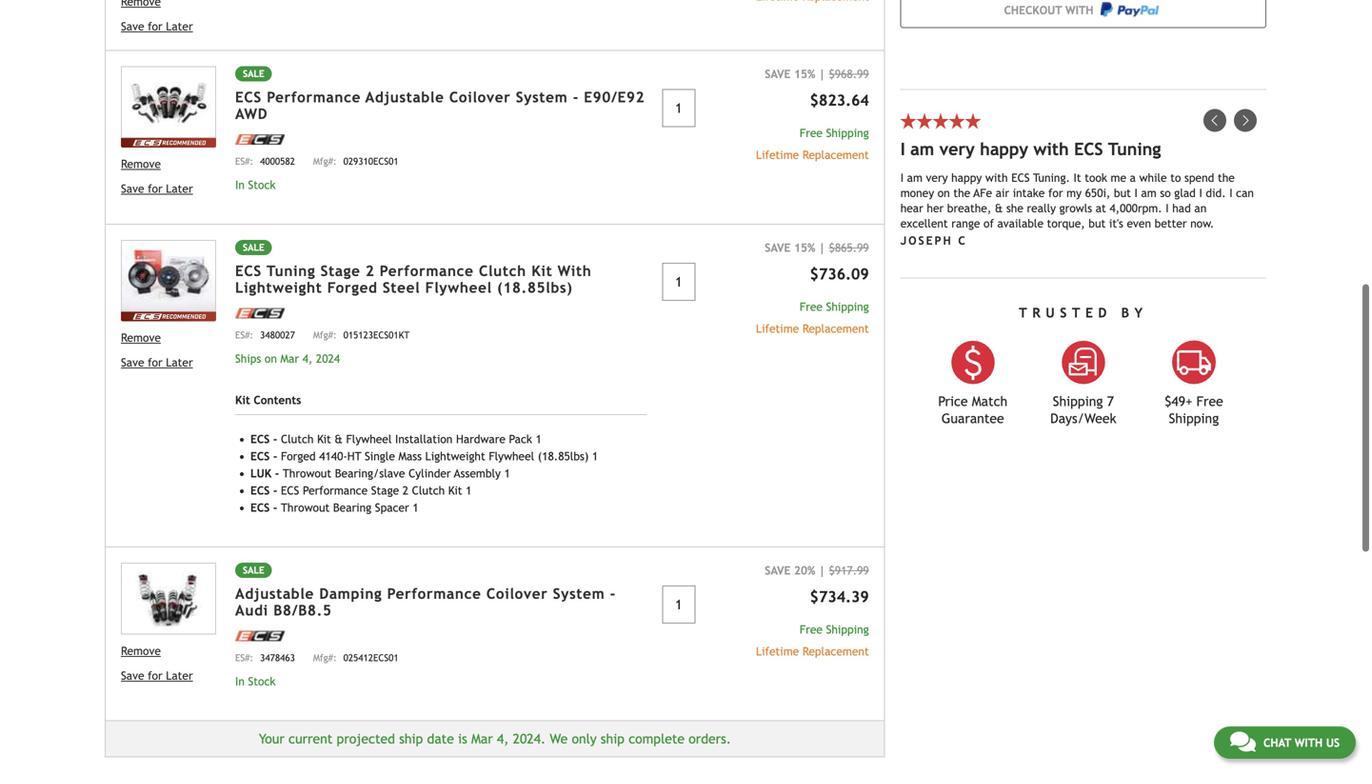 Task type: vqa. For each thing, say whether or not it's contained in the screenshot.
13th BMW from the bottom
no



Task type: locate. For each thing, give the bounding box(es) containing it.
shipping up the days/week in the right of the page
[[1053, 394, 1103, 409]]

0 horizontal spatial forged
[[281, 449, 316, 463]]

free right the $49+
[[1197, 394, 1223, 409]]

2 horizontal spatial clutch
[[479, 262, 527, 280]]

save for later link down adjustable damping performance coilover system - audi b8/b8.5 image
[[121, 667, 216, 684]]

15%
[[794, 67, 815, 80], [794, 241, 815, 254]]

save left $968.99 at the right top of the page
[[765, 67, 791, 80]]

with inside 'link'
[[1295, 736, 1323, 749]]

replacement for $734.39
[[803, 645, 869, 658]]

0 horizontal spatial tuning
[[267, 262, 316, 280]]

so
[[1160, 186, 1171, 199]]

lifetime down the 20%
[[756, 645, 799, 658]]

ecs tuning recommends this product. image for $823.64
[[121, 138, 216, 148]]

lifetime down save 15% | $865.99
[[756, 322, 799, 335]]

ecs image up es#: 3480027
[[235, 308, 285, 318]]

shipping inside shipping 7 days/week
[[1053, 394, 1103, 409]]

2 | from the top
[[819, 241, 826, 254]]

4, left '2024'
[[302, 352, 313, 365]]

1 in stock from the top
[[235, 178, 276, 191]]

15% up $823.64 at the top of the page
[[794, 67, 815, 80]]

1 vertical spatial throwout
[[281, 501, 330, 514]]

ecs image up es#: 3478463
[[235, 631, 285, 641]]

sale up audi
[[243, 565, 264, 576]]

save down adjustable damping performance coilover system - audi b8/b8.5 image
[[121, 669, 144, 682]]

0 vertical spatial mar
[[280, 352, 299, 365]]

system inside ecs performance adjustable coilover system - e90/e92 awd
[[516, 89, 568, 106]]

1 vertical spatial mfg#:
[[313, 330, 337, 340]]

to
[[1171, 171, 1181, 184]]

1 vertical spatial adjustable
[[235, 585, 314, 602]]

sale down the "es#: 4000582"
[[243, 242, 264, 253]]

ecs tuning recommends this product. image
[[121, 138, 216, 148], [121, 312, 216, 321]]

1 vertical spatial remove
[[121, 331, 161, 344]]

in down es#: 3478463
[[235, 675, 245, 688]]

remove link down ecs performance adjustable coilover system - e90/e92 awd image
[[121, 155, 216, 172]]

later left the ships
[[166, 356, 193, 369]]

4000582
[[260, 156, 295, 167]]

with inside button
[[1066, 3, 1094, 17]]

1 vertical spatial tuning
[[267, 262, 316, 280]]

very inside i am very happy with ecs tuning. it took me a while to spend the money on the afe air intake for my 650i, but i am so glad i did. i can hear her breathe, & she really growls at 4,000rpm. i had an excellent range of available torque, but it's even better now. joseph c
[[926, 171, 948, 184]]

tuning.
[[1033, 171, 1070, 184]]

1 vertical spatial (18.85lbs)
[[538, 449, 589, 463]]

happy up afe
[[951, 171, 982, 184]]

awd
[[235, 105, 268, 122]]

0 vertical spatial stock
[[248, 178, 276, 191]]

remove for $736.09
[[121, 331, 161, 344]]

shipping
[[826, 126, 869, 140], [826, 300, 869, 313], [1053, 394, 1103, 409], [1169, 411, 1219, 426], [826, 623, 869, 636]]

complete
[[629, 731, 685, 747]]

0 vertical spatial adjustable
[[366, 89, 444, 106]]

happy inside i am very happy with ecs tuning. it took me a while to spend the money on the afe air intake for my 650i, but i am so glad i did. i can hear her breathe, & she really growls at 4,000rpm. i had an excellent range of available torque, but it's even better now. joseph c
[[951, 171, 982, 184]]

| left $865.99
[[819, 241, 826, 254]]

on up her
[[938, 186, 950, 199]]

adjustable up 029310ecs01
[[366, 89, 444, 106]]

- inside adjustable damping performance coilover system - audi b8/b8.5
[[610, 585, 616, 602]]

| right the 20%
[[819, 564, 826, 577]]

0 vertical spatial ecs image
[[235, 134, 285, 145]]

1 ecs tuning recommends this product. image from the top
[[121, 138, 216, 148]]

2 inside ecs tuning stage 2 performance clutch kit with lightweight forged steel flywheel (18.85lbs)
[[366, 262, 375, 280]]

free down $734.39
[[800, 623, 823, 636]]

sale for $734.39
[[243, 565, 264, 576]]

coilover inside adjustable damping performance coilover system - audi b8/b8.5
[[486, 585, 548, 602]]

2 15% from the top
[[794, 241, 815, 254]]

2 down throwout bearing/slave cylinder assembly 1
[[403, 484, 409, 497]]

shipping for $823.64
[[826, 126, 869, 140]]

1 vertical spatial 2
[[403, 484, 409, 497]]

ship right the only
[[601, 731, 625, 747]]

shipping inside $49+ free shipping
[[1169, 411, 1219, 426]]

but down me
[[1114, 186, 1131, 199]]

$49+
[[1165, 394, 1193, 409]]

$734.39
[[810, 588, 869, 606]]

1 free shipping lifetime replacement from the top
[[756, 126, 869, 161]]

save for later up ecs performance adjustable coilover system - e90/e92 awd image
[[121, 20, 193, 33]]

mfg#: for $734.39
[[313, 652, 337, 663]]

2 vertical spatial sale
[[243, 565, 264, 576]]

2 sale from the top
[[243, 242, 264, 253]]

0 horizontal spatial clutch
[[281, 432, 314, 446]]

es#: for $823.64
[[235, 156, 253, 167]]

save for later link left the ships
[[121, 354, 216, 371]]

4,
[[302, 352, 313, 365], [497, 731, 509, 747]]

an
[[1195, 201, 1207, 215]]

0 vertical spatial on
[[938, 186, 950, 199]]

in down the "es#: 4000582"
[[235, 178, 245, 191]]

1 vertical spatial very
[[926, 171, 948, 184]]

save for later for 2nd save for later link
[[121, 182, 193, 195]]

0 vertical spatial lightweight
[[235, 279, 322, 296]]

es#: left 4000582
[[235, 156, 253, 167]]

remove down ecs tuning stage 2 performance clutch kit with lightweight forged steel flywheel (18.85lbs) image
[[121, 331, 161, 344]]

0 vertical spatial throwout
[[283, 467, 332, 480]]

2024
[[316, 352, 340, 365]]

ecs image for $736.09
[[235, 308, 285, 318]]

1 horizontal spatial tuning
[[1108, 139, 1161, 159]]

forged left 4140-
[[281, 449, 316, 463]]

shipping down $734.39
[[826, 623, 869, 636]]

0 vertical spatial am
[[911, 139, 934, 159]]

am for i am very happy with ecs tuning
[[911, 139, 934, 159]]

1 vertical spatial on
[[265, 352, 277, 365]]

adjustable up 3478463
[[235, 585, 314, 602]]

at
[[1096, 201, 1106, 215]]

1 ship from the left
[[399, 731, 423, 747]]

e90/e92
[[584, 89, 645, 106]]

015123ecs01kt
[[343, 330, 410, 340]]

& down air
[[995, 201, 1003, 215]]

replacement down $823.64 at the top of the page
[[803, 148, 869, 161]]

1 mfg#: from the top
[[313, 156, 337, 167]]

lightweight up "3480027"
[[235, 279, 322, 296]]

clutch inside ecs tuning stage 2 performance clutch kit with lightweight forged steel flywheel (18.85lbs)
[[479, 262, 527, 280]]

$968.99
[[829, 67, 869, 80]]

3478463
[[260, 652, 295, 663]]

0 vertical spatial 2
[[366, 262, 375, 280]]

1 vertical spatial clutch
[[281, 432, 314, 446]]

on
[[938, 186, 950, 199], [265, 352, 277, 365]]

system for $734.39
[[553, 585, 605, 602]]

replacement down $736.09
[[803, 322, 869, 335]]

0 horizontal spatial -
[[573, 89, 579, 106]]

price
[[938, 394, 968, 409]]

1 vertical spatial in
[[235, 675, 245, 688]]

flywheel right steel
[[425, 279, 492, 296]]

save for later for 2nd save for later link from the bottom
[[121, 356, 193, 369]]

1 vertical spatial replacement
[[803, 322, 869, 335]]

shipping for $736.09
[[826, 300, 869, 313]]

by
[[1121, 305, 1148, 320]]

ecs inside i am very happy with ecs tuning. it took me a while to spend the money on the afe air intake for my 650i, but i am so glad i did. i can hear her breathe, & she really growls at 4,000rpm. i had an excellent range of available torque, but it's even better now. joseph c
[[1012, 171, 1030, 184]]

coilover for $734.39
[[486, 585, 548, 602]]

3 es#: from the top
[[235, 652, 253, 663]]

0 vertical spatial (18.85lbs)
[[497, 279, 573, 296]]

tuning up "3480027"
[[267, 262, 316, 280]]

1 vertical spatial 4,
[[497, 731, 509, 747]]

shipping down the $49+
[[1169, 411, 1219, 426]]

None number field
[[662, 89, 695, 127], [662, 263, 695, 301], [662, 586, 695, 624], [662, 89, 695, 127], [662, 263, 695, 301], [662, 586, 695, 624]]

on right the ships
[[265, 352, 277, 365]]

the up did.
[[1218, 171, 1235, 184]]

lifetime down save 15% | $968.99 at top right
[[756, 148, 799, 161]]

3 | from the top
[[819, 564, 826, 577]]

2 vertical spatial replacement
[[803, 645, 869, 658]]

replacement down $734.39
[[803, 645, 869, 658]]

1 in from the top
[[235, 178, 245, 191]]

3 sale from the top
[[243, 565, 264, 576]]

2 ecs tuning recommends this product. image from the top
[[121, 312, 216, 321]]

2 lifetime from the top
[[756, 322, 799, 335]]

coilover inside ecs performance adjustable coilover system - e90/e92 awd
[[449, 89, 511, 106]]

stage left steel
[[321, 262, 360, 280]]

$917.99
[[829, 564, 869, 577]]

on inside i am very happy with ecs tuning. it took me a while to spend the money on the afe air intake for my 650i, but i am so glad i did. i can hear her breathe, & she really growls at 4,000rpm. i had an excellent range of available torque, but it's even better now. joseph c
[[938, 186, 950, 199]]

0 vertical spatial stage
[[321, 262, 360, 280]]

free shipping lifetime replacement down $823.64 at the top of the page
[[756, 126, 869, 161]]

| left $968.99 at the right top of the page
[[819, 67, 826, 80]]

2 free shipping lifetime replacement from the top
[[756, 300, 869, 335]]

0 vertical spatial remove
[[121, 157, 161, 170]]

projected
[[337, 731, 395, 747]]

in stock down the "es#: 4000582"
[[235, 178, 276, 191]]

2 ecs image from the top
[[235, 308, 285, 318]]

0 vertical spatial replacement
[[803, 148, 869, 161]]

- for $734.39
[[610, 585, 616, 602]]

remove down ecs performance adjustable coilover system - e90/e92 awd image
[[121, 157, 161, 170]]

remove down adjustable damping performance coilover system - audi b8/b8.5 image
[[121, 644, 161, 658]]

free for $823.64
[[800, 126, 823, 140]]

1 vertical spatial free shipping lifetime replacement
[[756, 300, 869, 335]]

mfg#:
[[313, 156, 337, 167], [313, 330, 337, 340], [313, 652, 337, 663]]

shipping down $823.64 at the top of the page
[[826, 126, 869, 140]]

save for later down ecs performance adjustable coilover system - e90/e92 awd image
[[121, 182, 193, 195]]

happy
[[980, 139, 1028, 159], [951, 171, 982, 184]]

save for later link down ecs performance adjustable coilover system - e90/e92 awd image
[[121, 180, 216, 197]]

stock down the "es#: 4000582"
[[248, 178, 276, 191]]

later up ecs performance adjustable coilover system - e90/e92 awd image
[[166, 20, 193, 33]]

orders.
[[689, 731, 731, 747]]

1 vertical spatial coilover
[[486, 585, 548, 602]]

1 vertical spatial the
[[954, 186, 971, 199]]

save for later down adjustable damping performance coilover system - audi b8/b8.5 image
[[121, 669, 193, 682]]

1 vertical spatial in stock
[[235, 675, 276, 688]]

0 vertical spatial |
[[819, 67, 826, 80]]

1 horizontal spatial but
[[1114, 186, 1131, 199]]

replacement for $736.09
[[803, 322, 869, 335]]

1 stock from the top
[[248, 178, 276, 191]]

(18.85lbs)
[[497, 279, 573, 296], [538, 449, 589, 463]]

1 vertical spatial system
[[553, 585, 605, 602]]

later down ecs performance adjustable coilover system - e90/e92 awd image
[[166, 182, 193, 195]]

2 stock from the top
[[248, 675, 276, 688]]

lifetime
[[756, 148, 799, 161], [756, 322, 799, 335], [756, 645, 799, 658]]

system inside adjustable damping performance coilover system - audi b8/b8.5
[[553, 585, 605, 602]]

lightweight
[[235, 279, 322, 296], [425, 449, 485, 463]]

1 horizontal spatial adjustable
[[366, 89, 444, 106]]

flywheel up single
[[346, 432, 392, 446]]

0 vertical spatial sale
[[243, 68, 264, 79]]

performance up the 015123ecs01kt
[[380, 262, 474, 280]]

mfg#: 025412ecs01
[[313, 652, 399, 663]]

sale
[[243, 68, 264, 79], [243, 242, 264, 253], [243, 565, 264, 576]]

0 vertical spatial tuning
[[1108, 139, 1161, 159]]

flywheel
[[425, 279, 492, 296], [346, 432, 392, 446], [489, 449, 534, 463]]

free shipping lifetime replacement down $734.39
[[756, 623, 869, 658]]

ecs image
[[235, 134, 285, 145], [235, 308, 285, 318], [235, 631, 285, 641]]

stage for performance
[[371, 484, 399, 497]]

but down at
[[1089, 217, 1106, 230]]

1 remove link from the top
[[121, 155, 216, 172]]

checkout
[[1004, 3, 1062, 17]]

0 vertical spatial ecs tuning recommends this product. image
[[121, 138, 216, 148]]

sale up awd at top left
[[243, 68, 264, 79]]

es#: 4000582
[[235, 156, 295, 167]]

with
[[1066, 3, 1094, 17], [1034, 139, 1069, 159], [986, 171, 1008, 184], [558, 262, 592, 280], [1295, 736, 1323, 749]]

0 horizontal spatial stage
[[321, 262, 360, 280]]

0 vertical spatial happy
[[980, 139, 1028, 159]]

3 replacement from the top
[[803, 645, 869, 658]]

0 vertical spatial &
[[995, 201, 1003, 215]]

tuning
[[1108, 139, 1161, 159], [267, 262, 316, 280]]

1 vertical spatial happy
[[951, 171, 982, 184]]

air
[[996, 186, 1010, 199]]

1 remove from the top
[[121, 157, 161, 170]]

adjustable damping performance coilover system - audi b8/b8.5
[[235, 585, 616, 619]]

& up 4140-
[[335, 432, 343, 446]]

&
[[995, 201, 1003, 215], [335, 432, 343, 446]]

2 remove link from the top
[[121, 329, 216, 346]]

for down tuning.
[[1048, 186, 1063, 199]]

lifetime for $823.64
[[756, 148, 799, 161]]

ecs performance adjustable coilover system - e90/e92 awd
[[235, 89, 645, 122]]

throwout bearing spacer 1
[[281, 501, 419, 514]]

ship
[[399, 731, 423, 747], [601, 731, 625, 747]]

1 vertical spatial ecs tuning recommends this product. image
[[121, 312, 216, 321]]

es#: for $736.09
[[235, 330, 253, 340]]

0 horizontal spatial &
[[335, 432, 343, 446]]

1 lifetime from the top
[[756, 148, 799, 161]]

1 horizontal spatial ship
[[601, 731, 625, 747]]

remove
[[121, 157, 161, 170], [121, 331, 161, 344], [121, 644, 161, 658]]

1 horizontal spatial &
[[995, 201, 1003, 215]]

performance up 4000582
[[267, 89, 361, 106]]

1 vertical spatial flywheel
[[346, 432, 392, 446]]

free shipping lifetime replacement down $736.09
[[756, 300, 869, 335]]

ecs inside ecs tuning stage 2 performance clutch kit with lightweight forged steel flywheel (18.85lbs)
[[235, 262, 262, 280]]

in stock down es#: 3478463
[[235, 675, 276, 688]]

stage inside ecs tuning stage 2 performance clutch kit with lightweight forged steel flywheel (18.85lbs)
[[321, 262, 360, 280]]

3 ecs image from the top
[[235, 631, 285, 641]]

throwout down 4140-
[[283, 467, 332, 480]]

adjustable
[[366, 89, 444, 106], [235, 585, 314, 602]]

2 vertical spatial remove link
[[121, 642, 216, 659]]

0 vertical spatial system
[[516, 89, 568, 106]]

replacement
[[803, 148, 869, 161], [803, 322, 869, 335], [803, 645, 869, 658]]

1 replacement from the top
[[803, 148, 869, 161]]

hardware
[[456, 432, 506, 446]]

1 save for later link from the top
[[121, 18, 216, 35]]

trusted
[[1019, 305, 1112, 320]]

2 vertical spatial es#:
[[235, 652, 253, 663]]

throwout left bearing
[[281, 501, 330, 514]]

1 sale from the top
[[243, 68, 264, 79]]

0 vertical spatial clutch
[[479, 262, 527, 280]]

0 horizontal spatial ship
[[399, 731, 423, 747]]

1 horizontal spatial forged
[[327, 279, 378, 296]]

for up ecs performance adjustable coilover system - e90/e92 awd image
[[148, 20, 163, 33]]

0 vertical spatial very
[[940, 139, 975, 159]]

4140-
[[319, 449, 347, 463]]

2 vertical spatial free shipping lifetime replacement
[[756, 623, 869, 658]]

system for $823.64
[[516, 89, 568, 106]]

shipping down $736.09
[[826, 300, 869, 313]]

0 horizontal spatial but
[[1089, 217, 1106, 230]]

0 vertical spatial forged
[[327, 279, 378, 296]]

checkout with
[[1004, 3, 1097, 17]]

0 horizontal spatial 4,
[[302, 352, 313, 365]]

3 mfg#: from the top
[[313, 652, 337, 663]]

3 free shipping lifetime replacement from the top
[[756, 623, 869, 658]]

2 for clutch
[[403, 484, 409, 497]]

2 es#: from the top
[[235, 330, 253, 340]]

your current projected ship date is mar 4, 2024. we only ship complete orders.
[[259, 731, 731, 747]]

- inside ecs performance adjustable coilover system - e90/e92 awd
[[573, 89, 579, 106]]

stock for $823.64
[[248, 178, 276, 191]]

0 vertical spatial coilover
[[449, 89, 511, 106]]

1 ecs image from the top
[[235, 134, 285, 145]]

0 vertical spatial -
[[573, 89, 579, 106]]

remove link down ecs tuning stage 2 performance clutch kit with lightweight forged steel flywheel (18.85lbs) image
[[121, 329, 216, 346]]

checkout with button
[[901, 0, 1267, 28]]

2 vertical spatial ecs image
[[235, 631, 285, 641]]

2 save for later from the top
[[121, 182, 193, 195]]

throwout for throwout bearing spacer 1
[[281, 501, 330, 514]]

1 | from the top
[[819, 67, 826, 80]]

1 vertical spatial mar
[[471, 731, 493, 747]]

1 vertical spatial &
[[335, 432, 343, 446]]

free
[[800, 126, 823, 140], [800, 300, 823, 313], [1197, 394, 1223, 409], [800, 623, 823, 636]]

stock down es#: 3478463
[[248, 675, 276, 688]]

1 vertical spatial lifetime
[[756, 322, 799, 335]]

3 lifetime from the top
[[756, 645, 799, 658]]

2 in stock from the top
[[235, 675, 276, 688]]

free down $823.64 at the top of the page
[[800, 126, 823, 140]]

paypal image
[[1101, 2, 1159, 17]]

1 horizontal spatial on
[[938, 186, 950, 199]]

1 vertical spatial ecs image
[[235, 308, 285, 318]]

flywheel down "pack"
[[489, 449, 534, 463]]

but
[[1114, 186, 1131, 199], [1089, 217, 1106, 230]]

025412ecs01
[[343, 652, 399, 663]]

ecs image for $823.64
[[235, 134, 285, 145]]

1 vertical spatial am
[[907, 171, 923, 184]]

save for later
[[121, 20, 193, 33], [121, 182, 193, 195], [121, 356, 193, 369], [121, 669, 193, 682]]

1 es#: from the top
[[235, 156, 253, 167]]

0 horizontal spatial mar
[[280, 352, 299, 365]]

free for $734.39
[[800, 623, 823, 636]]

lifetime for $734.39
[[756, 645, 799, 658]]

2 replacement from the top
[[803, 322, 869, 335]]

tuning up a
[[1108, 139, 1161, 159]]

1 vertical spatial -
[[610, 585, 616, 602]]

mar down "3480027"
[[280, 352, 299, 365]]

ecs
[[235, 89, 262, 106], [1074, 139, 1103, 159], [1012, 171, 1030, 184], [235, 262, 262, 280], [250, 432, 270, 446], [250, 449, 270, 463], [250, 484, 270, 497], [281, 484, 299, 497], [250, 501, 270, 514]]

1 vertical spatial 15%
[[794, 241, 815, 254]]

1 vertical spatial remove link
[[121, 329, 216, 346]]

0 vertical spatial 15%
[[794, 67, 815, 80]]

1 vertical spatial stock
[[248, 675, 276, 688]]

for
[[148, 20, 163, 33], [148, 182, 163, 195], [1048, 186, 1063, 199], [148, 356, 163, 369], [148, 669, 163, 682]]

1 vertical spatial stage
[[371, 484, 399, 497]]

0 vertical spatial the
[[1218, 171, 1235, 184]]

ecs tuning recommends this product. image for $736.09
[[121, 312, 216, 321]]

adjustable inside adjustable damping performance coilover system - audi b8/b8.5
[[235, 585, 314, 602]]

stage up spacer
[[371, 484, 399, 497]]

save down ecs performance adjustable coilover system - e90/e92 awd image
[[121, 182, 144, 195]]

remove link down adjustable damping performance coilover system - audi b8/b8.5 image
[[121, 642, 216, 659]]

3 save for later from the top
[[121, 356, 193, 369]]

spacer
[[375, 501, 409, 514]]

lightweight up assembly
[[425, 449, 485, 463]]

2 in from the top
[[235, 675, 245, 688]]

0 horizontal spatial adjustable
[[235, 585, 314, 602]]

save
[[121, 20, 144, 33], [765, 67, 791, 80], [121, 182, 144, 195], [765, 241, 791, 254], [121, 356, 144, 369], [765, 564, 791, 577], [121, 669, 144, 682]]

throwout for throwout bearing/slave cylinder assembly 1
[[283, 467, 332, 480]]

2 mfg#: from the top
[[313, 330, 337, 340]]

2 for performance
[[366, 262, 375, 280]]

2 ship from the left
[[601, 731, 625, 747]]

remove link
[[121, 155, 216, 172], [121, 329, 216, 346], [121, 642, 216, 659]]

1 15% from the top
[[794, 67, 815, 80]]

1 vertical spatial sale
[[243, 242, 264, 253]]

excellent
[[901, 217, 948, 230]]

very up money
[[926, 171, 948, 184]]

performance inside ecs performance adjustable coilover system - e90/e92 awd
[[267, 89, 361, 106]]

0 vertical spatial free shipping lifetime replacement
[[756, 126, 869, 161]]

4 save for later link from the top
[[121, 667, 216, 684]]

ecs image up the "es#: 4000582"
[[235, 134, 285, 145]]

2 remove from the top
[[121, 331, 161, 344]]

1 save for later from the top
[[121, 20, 193, 33]]

mfg#: up '2024'
[[313, 330, 337, 340]]

mass
[[399, 449, 422, 463]]

mfg#: left 029310ecs01
[[313, 156, 337, 167]]

in stock for $823.64
[[235, 178, 276, 191]]

1 horizontal spatial stage
[[371, 484, 399, 497]]

0 vertical spatial in
[[235, 178, 245, 191]]

2 vertical spatial remove
[[121, 644, 161, 658]]

save for later link up ecs performance adjustable coilover system - e90/e92 awd image
[[121, 18, 216, 35]]

1
[[536, 432, 542, 446], [592, 449, 598, 463], [504, 467, 510, 480], [466, 484, 472, 497], [413, 501, 419, 514]]

4 save for later from the top
[[121, 669, 193, 682]]

1 horizontal spatial -
[[610, 585, 616, 602]]

better
[[1155, 217, 1187, 230]]

performance up throwout bearing spacer 1
[[303, 484, 368, 497]]

ecs performance adjustable coilover system - e90/e92 awd image
[[121, 66, 216, 138]]

available
[[998, 217, 1044, 230]]

$736.09
[[810, 265, 869, 283]]

2 left steel
[[366, 262, 375, 280]]

very up afe
[[940, 139, 975, 159]]

0 vertical spatial flywheel
[[425, 279, 492, 296]]

4, left the 2024.
[[497, 731, 509, 747]]

2 vertical spatial |
[[819, 564, 826, 577]]

es#: left 3478463
[[235, 652, 253, 663]]

| for $736.09
[[819, 241, 826, 254]]

3 remove link from the top
[[121, 642, 216, 659]]

flywheel inside ecs tuning stage 2 performance clutch kit with lightweight forged steel flywheel (18.85lbs)
[[425, 279, 492, 296]]

performance right damping
[[387, 585, 481, 602]]

1 vertical spatial es#:
[[235, 330, 253, 340]]

in stock for $734.39
[[235, 675, 276, 688]]

mfg#: left 025412ecs01
[[313, 652, 337, 663]]

lightweight inside ecs tuning stage 2 performance clutch kit with lightweight forged steel flywheel (18.85lbs)
[[235, 279, 322, 296]]

save up ecs performance adjustable coilover system - e90/e92 awd image
[[121, 20, 144, 33]]

$49+ free shipping
[[1165, 394, 1223, 426]]

save for later down ecs tuning stage 2 performance clutch kit with lightweight forged steel flywheel (18.85lbs) image
[[121, 356, 193, 369]]

1 vertical spatial |
[[819, 241, 826, 254]]



Task type: describe. For each thing, give the bounding box(es) containing it.
very for i am very happy with ecs tuning. it took me a while to spend the money on the afe air intake for my 650i, but i am so glad i did. i can hear her breathe, & she really growls at 4,000rpm. i had an excellent range of available torque, but it's even better now. joseph c
[[926, 171, 948, 184]]

save for later for 4th save for later link
[[121, 669, 193, 682]]

happy for i am very happy with ecs tuning
[[980, 139, 1028, 159]]

free for $736.09
[[800, 300, 823, 313]]

really
[[1027, 201, 1056, 215]]

0 horizontal spatial on
[[265, 352, 277, 365]]

it
[[1074, 171, 1081, 184]]

date
[[427, 731, 454, 747]]

2 vertical spatial am
[[1141, 186, 1157, 199]]

steel
[[383, 279, 420, 296]]

forged 4140-ht single mass lightweight flywheel (18.85lbs) 1
[[281, 449, 598, 463]]

did.
[[1206, 186, 1226, 199]]

free shipping lifetime replacement for $823.64
[[756, 126, 869, 161]]

previous slide image
[[1204, 109, 1227, 132]]

free shipping lifetime replacement for $734.39
[[756, 623, 869, 658]]

adjustable damping performance coilover system - audi b8/b8.5 image
[[121, 563, 216, 635]]

in for $734.39
[[235, 675, 245, 688]]

i am very happy with ecs tuning
[[901, 139, 1161, 159]]

15% for $823.64
[[794, 67, 815, 80]]

luk
[[250, 467, 272, 480]]

now.
[[1191, 217, 1214, 230]]

$865.99
[[829, 241, 869, 254]]

intake
[[1013, 186, 1045, 199]]

replacement for $823.64
[[803, 148, 869, 161]]

assembly
[[454, 467, 501, 480]]

adjustable inside ecs performance adjustable coilover system - e90/e92 awd
[[366, 89, 444, 106]]

current
[[289, 731, 333, 747]]

ecs tuning stage 2 performance clutch kit with lightweight forged steel flywheel (18.85lbs) image
[[121, 240, 216, 312]]

for inside i am very happy with ecs tuning. it took me a while to spend the money on the afe air intake for my 650i, but i am so glad i did. i can hear her breathe, & she really growls at 4,000rpm. i had an excellent range of available torque, but it's even better now. joseph c
[[1048, 186, 1063, 199]]

ecs tuning stage 2 performance clutch kit with lightweight forged steel flywheel (18.85lbs)
[[235, 262, 592, 296]]

took
[[1085, 171, 1107, 184]]

damping
[[319, 585, 382, 602]]

save 15% | $865.99
[[765, 241, 869, 254]]

lifetime for $736.09
[[756, 322, 799, 335]]

save left the 20%
[[765, 564, 791, 577]]

1 vertical spatial but
[[1089, 217, 1106, 230]]

1 vertical spatial lightweight
[[425, 449, 485, 463]]

0 horizontal spatial the
[[954, 186, 971, 199]]

650i,
[[1085, 186, 1111, 199]]

ships
[[235, 352, 261, 365]]

trusted by
[[1019, 305, 1148, 320]]

- for $823.64
[[573, 89, 579, 106]]

3 later from the top
[[166, 356, 193, 369]]

15% for $736.09
[[794, 241, 815, 254]]

20%
[[794, 564, 815, 577]]

remove link for $736.09
[[121, 329, 216, 346]]

1 horizontal spatial mar
[[471, 731, 493, 747]]

remove for $823.64
[[121, 157, 161, 170]]

2 save for later link from the top
[[121, 180, 216, 197]]

1 vertical spatial forged
[[281, 449, 316, 463]]

pack
[[509, 432, 532, 446]]

es#: 3480027
[[235, 330, 295, 340]]

cylinder
[[409, 467, 451, 480]]

performance inside adjustable damping performance coilover system - audi b8/b8.5
[[387, 585, 481, 602]]

my
[[1067, 186, 1082, 199]]

had
[[1173, 201, 1191, 215]]

save 20% | $917.99
[[765, 564, 869, 577]]

hear
[[901, 201, 924, 215]]

glad
[[1174, 186, 1196, 199]]

performance inside ecs tuning stage 2 performance clutch kit with lightweight forged steel flywheel (18.85lbs)
[[380, 262, 474, 280]]

b8/b8.5
[[273, 602, 332, 619]]

for down ecs performance adjustable coilover system - e90/e92 awd image
[[148, 182, 163, 195]]

3 remove from the top
[[121, 644, 161, 658]]

| for $734.39
[[819, 564, 826, 577]]

es#: 3478463
[[235, 652, 295, 663]]

we
[[550, 731, 568, 747]]

ecs performance adjustable coilover system - e90/e92 awd link
[[235, 89, 645, 122]]

in for $823.64
[[235, 178, 245, 191]]

forged inside ecs tuning stage 2 performance clutch kit with lightweight forged steel flywheel (18.85lbs)
[[327, 279, 378, 296]]

bearing/slave
[[335, 467, 405, 480]]

save for later for first save for later link from the top of the page
[[121, 20, 193, 33]]

shipping 7 days/week
[[1050, 394, 1117, 426]]

sale for $736.09
[[243, 242, 264, 253]]

stock for $734.39
[[248, 675, 276, 688]]

mfg#: 029310ecs01
[[313, 156, 399, 167]]

comments image
[[1230, 730, 1256, 753]]

breathe,
[[947, 201, 992, 215]]

2 vertical spatial flywheel
[[489, 449, 534, 463]]

match
[[972, 394, 1008, 409]]

for down adjustable damping performance coilover system - audi b8/b8.5 image
[[148, 669, 163, 682]]

2024.
[[513, 731, 546, 747]]

remove link for $823.64
[[121, 155, 216, 172]]

free shipping lifetime replacement for $736.09
[[756, 300, 869, 335]]

with inside ecs tuning stage 2 performance clutch kit with lightweight forged steel flywheel (18.85lbs)
[[558, 262, 592, 280]]

next slide image
[[1234, 109, 1257, 132]]

with inside i am very happy with ecs tuning. it took me a while to spend the money on the afe air intake for my 650i, but i am so glad i did. i can hear her breathe, & she really growls at 4,000rpm. i had an excellent range of available torque, but it's even better now. joseph c
[[986, 171, 1008, 184]]

can
[[1236, 186, 1254, 199]]

4 later from the top
[[166, 669, 193, 682]]

i am very happy with ecs tuning. it took me a while to spend the money on the afe air intake for my 650i, but i am so glad i did. i can hear her breathe, & she really growls at 4,000rpm. i had an excellent range of available torque, but it's even better now. joseph c
[[901, 171, 1254, 247]]

ecs performance stage 2 clutch kit 1
[[281, 484, 472, 497]]

save left $865.99
[[765, 241, 791, 254]]

kit inside ecs tuning stage 2 performance clutch kit with lightweight forged steel flywheel (18.85lbs)
[[532, 262, 553, 280]]

installation
[[395, 432, 453, 446]]

chat with us
[[1264, 736, 1340, 749]]

for down ecs tuning stage 2 performance clutch kit with lightweight forged steel flywheel (18.85lbs) image
[[148, 356, 163, 369]]

it's
[[1109, 217, 1124, 230]]

ecs tuning stage 2 performance clutch kit with lightweight forged steel flywheel (18.85lbs) link
[[235, 262, 592, 296]]

shipping for $734.39
[[826, 623, 869, 636]]

growls
[[1060, 201, 1092, 215]]

es#: for $734.39
[[235, 652, 253, 663]]

3480027
[[260, 330, 295, 340]]

029310ecs01
[[343, 156, 399, 167]]

ecs inside ecs performance adjustable coilover system - e90/e92 awd
[[235, 89, 262, 106]]

(18.85lbs) inside ecs tuning stage 2 performance clutch kit with lightweight forged steel flywheel (18.85lbs)
[[497, 279, 573, 296]]

tuning inside ecs tuning stage 2 performance clutch kit with lightweight forged steel flywheel (18.85lbs)
[[267, 262, 316, 280]]

spend
[[1185, 171, 1215, 184]]

days/week
[[1050, 411, 1117, 426]]

is
[[458, 731, 467, 747]]

ecs image for $734.39
[[235, 631, 285, 641]]

a
[[1130, 171, 1136, 184]]

3 save for later link from the top
[[121, 354, 216, 371]]

mfg#: for $736.09
[[313, 330, 337, 340]]

ships on mar 4, 2024
[[235, 352, 340, 365]]

me
[[1111, 171, 1127, 184]]

guarantee
[[942, 411, 1004, 426]]

adjustable damping performance coilover system - audi b8/b8.5 link
[[235, 585, 616, 619]]

2 later from the top
[[166, 182, 193, 195]]

mfg#: for $823.64
[[313, 156, 337, 167]]

ht
[[347, 449, 361, 463]]

am for i am very happy with ecs tuning. it took me a while to spend the money on the afe air intake for my 650i, but i am so glad i did. i can hear her breathe, & she really growls at 4,000rpm. i had an excellent range of available torque, but it's even better now. joseph c
[[907, 171, 923, 184]]

free inside $49+ free shipping
[[1197, 394, 1223, 409]]

only
[[572, 731, 597, 747]]

7
[[1107, 394, 1114, 409]]

1 horizontal spatial clutch
[[412, 484, 445, 497]]

save down ecs tuning stage 2 performance clutch kit with lightweight forged steel flywheel (18.85lbs) image
[[121, 356, 144, 369]]

0 vertical spatial 4,
[[302, 352, 313, 365]]

| for $823.64
[[819, 67, 826, 80]]

$823.64
[[810, 91, 869, 109]]

sale for $823.64
[[243, 68, 264, 79]]

audi
[[235, 602, 268, 619]]

chat with us link
[[1214, 727, 1356, 759]]

chat
[[1264, 736, 1291, 749]]

contents
[[254, 393, 301, 407]]

1 horizontal spatial 4,
[[497, 731, 509, 747]]

bearing
[[333, 501, 372, 514]]

happy for i am very happy with ecs tuning. it took me a while to spend the money on the afe air intake for my 650i, but i am so glad i did. i can hear her breathe, & she really growls at 4,000rpm. i had an excellent range of available torque, but it's even better now. joseph c
[[951, 171, 982, 184]]

stage for tuning
[[321, 262, 360, 280]]

her
[[927, 201, 944, 215]]

1 horizontal spatial the
[[1218, 171, 1235, 184]]

very for i am very happy with ecs tuning
[[940, 139, 975, 159]]

4,000rpm.
[[1110, 201, 1162, 215]]

range
[[952, 217, 980, 230]]

your
[[259, 731, 285, 747]]

& inside i am very happy with ecs tuning. it took me a while to spend the money on the afe air intake for my 650i, but i am so glad i did. i can hear her breathe, & she really growls at 4,000rpm. i had an excellent range of available torque, but it's even better now. joseph c
[[995, 201, 1003, 215]]

kit contents
[[235, 393, 301, 407]]

1 later from the top
[[166, 20, 193, 33]]

coilover for $823.64
[[449, 89, 511, 106]]

torque,
[[1047, 217, 1085, 230]]



